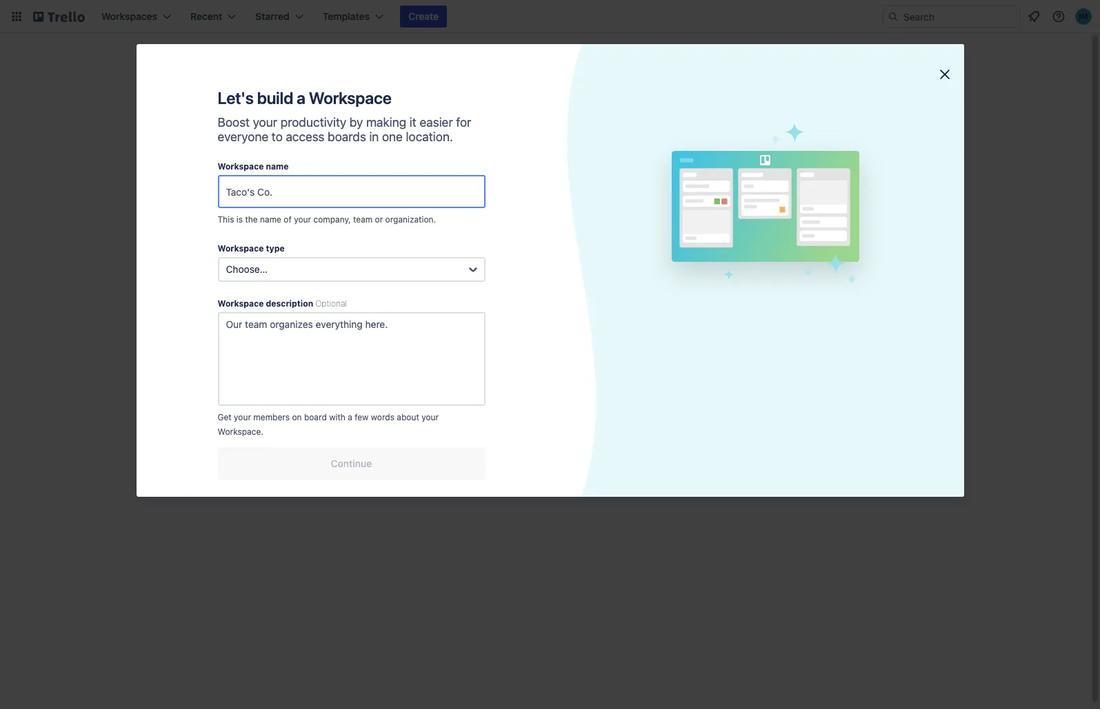 Task type: locate. For each thing, give the bounding box(es) containing it.
0 horizontal spatial project
[[375, 226, 413, 239]]

0 horizontal spatial get
[[172, 355, 188, 366]]

templates
[[189, 94, 236, 106]]

board right on
[[304, 412, 327, 423]]

boost
[[218, 115, 250, 130]]

workspace description optional
[[218, 299, 347, 309]]

more.
[[172, 382, 198, 394]]

kanban template
[[518, 226, 610, 239]]

or left "choose"
[[634, 166, 643, 178]]

popular
[[426, 139, 475, 155]]

your inside the boost your productivity by making it easier for everyone to access boards in one location.
[[253, 115, 277, 130]]

members link
[[161, 277, 338, 299]]

a left few
[[348, 412, 352, 423]]

0 vertical spatial board
[[591, 377, 617, 388]]

template inside the template remote team hub
[[807, 211, 841, 220]]

1 vertical spatial create
[[538, 377, 568, 388]]

name down 'to'
[[266, 161, 289, 172]]

jeremy up easier
[[408, 66, 455, 82]]

team
[[847, 226, 875, 239]]

0 horizontal spatial miller's
[[225, 181, 258, 192]]

0 horizontal spatial or
[[375, 215, 383, 225]]

2 project from the left
[[699, 226, 738, 239]]

get right free at the left
[[218, 412, 232, 423]]

1 horizontal spatial workspace
[[507, 66, 576, 82]]

the right all
[[283, 355, 297, 366]]

miller's up for on the top left of page
[[458, 66, 504, 82]]

your
[[253, 115, 277, 130], [294, 215, 311, 225], [234, 412, 251, 423], [422, 412, 439, 423]]

board
[[591, 377, 617, 388], [304, 412, 327, 423]]

0 vertical spatial jeremy miller's workspace
[[408, 66, 576, 82]]

1 horizontal spatial get
[[218, 412, 232, 423]]

0 horizontal spatial trello
[[189, 337, 215, 348]]

remote
[[803, 226, 844, 239]]

workspace
[[507, 66, 576, 82], [261, 181, 310, 192]]

with right "faster"
[[444, 166, 462, 178]]

1 horizontal spatial board
[[591, 377, 617, 388]]

is
[[236, 215, 243, 225]]

template right team
[[379, 211, 413, 220]]

template inside template project management
[[379, 211, 413, 220]]

get left going
[[369, 166, 385, 178]]

location.
[[406, 130, 453, 144]]

workspace down members
[[218, 299, 264, 309]]

company,
[[313, 215, 351, 225]]

1 project from the left
[[375, 226, 413, 239]]

jeremy miller's workspace up for on the top left of page
[[408, 66, 576, 82]]

words
[[371, 412, 395, 423]]

this
[[218, 215, 234, 225]]

on
[[292, 412, 302, 423]]

making
[[366, 115, 406, 130]]

highlights
[[211, 232, 256, 243]]

0 vertical spatial template
[[473, 166, 512, 178]]

continue
[[331, 458, 372, 470]]

trello left community in the top of the page
[[555, 166, 579, 178]]

new
[[570, 377, 589, 388]]

1 horizontal spatial trello
[[555, 166, 579, 178]]

add image
[[316, 279, 332, 296]]

1 horizontal spatial create
[[538, 377, 568, 388]]

template inside template simple project board
[[664, 211, 698, 220]]

search image
[[888, 11, 899, 22]]

template up remote at the top
[[807, 211, 841, 220]]

open information menu image
[[1052, 10, 1066, 23]]

get inside get your members on board with a few words about your workspace.
[[218, 412, 232, 423]]

home link
[[161, 116, 338, 141]]

full
[[422, 280, 435, 292]]

to
[[272, 130, 283, 144]]

0 horizontal spatial create
[[408, 10, 439, 22]]

miller's
[[458, 66, 504, 82], [225, 181, 258, 192]]

unlimited down boards,
[[202, 368, 243, 380]]

workspace
[[309, 88, 392, 108], [218, 161, 264, 172], [218, 243, 264, 254], [218, 299, 264, 309]]

switch to… image
[[10, 10, 23, 23]]

with inside get your members on board with a few words about your workspace.
[[329, 412, 345, 423]]

kanban template link
[[512, 202, 643, 268]]

a right "choose"
[[689, 167, 694, 179]]

1 vertical spatial get
[[172, 355, 188, 366]]

0 vertical spatial or
[[634, 166, 643, 178]]

with
[[444, 166, 462, 178], [329, 412, 345, 423]]

workspace up of
[[261, 181, 310, 192]]

1 horizontal spatial project
[[699, 226, 738, 239]]

project left board
[[699, 226, 738, 239]]

trello right try
[[189, 337, 215, 348]]

unlimited up views,
[[191, 355, 231, 366]]

board
[[740, 226, 772, 239]]

or
[[634, 166, 643, 178], [375, 215, 383, 225]]

try trello premium get unlimited boards, all the views, unlimited automation, and more.
[[172, 337, 318, 394]]

template for project
[[379, 211, 413, 220]]

jeremy down workspaces
[[189, 181, 222, 192]]

trello
[[555, 166, 579, 178], [189, 337, 215, 348]]

browse the full template gallery
[[369, 280, 510, 292]]

template right 'full'
[[438, 280, 477, 292]]

jeremy miller's workspace down workspace name
[[189, 181, 310, 192]]

the right from on the top of page
[[538, 166, 552, 178]]

0 vertical spatial jeremy
[[408, 66, 455, 82]]

0 horizontal spatial board
[[304, 412, 327, 423]]

members
[[211, 281, 252, 293]]

gallery
[[480, 280, 510, 292]]

your up workspace.
[[234, 412, 251, 423]]

description
[[266, 299, 313, 309]]

name left of
[[260, 215, 281, 225]]

your right of
[[294, 215, 311, 225]]

create new board
[[538, 377, 617, 388]]

or right team
[[375, 215, 383, 225]]

1 horizontal spatial with
[[444, 166, 462, 178]]

1 vertical spatial or
[[375, 215, 383, 225]]

faster
[[415, 166, 441, 178]]

1 horizontal spatial miller's
[[458, 66, 504, 82]]

free
[[196, 407, 214, 419]]

1 vertical spatial trello
[[189, 337, 215, 348]]

1 vertical spatial board
[[304, 412, 327, 423]]

template down templates
[[473, 166, 512, 178]]

get your members on board with a few words about your workspace.
[[218, 412, 439, 437]]

workspace type
[[218, 243, 285, 254]]

0 vertical spatial get
[[369, 166, 385, 178]]

settings link
[[161, 301, 338, 324]]

2 vertical spatial get
[[218, 412, 232, 423]]

0 horizontal spatial jeremy miller's workspace
[[189, 181, 310, 192]]

boards
[[328, 130, 366, 144]]

let's
[[218, 88, 254, 108]]

template for remote
[[807, 211, 841, 220]]

the
[[538, 166, 552, 178], [245, 215, 258, 225], [405, 280, 419, 292], [283, 355, 297, 366]]

boost your productivity by making it easier for everyone to access boards in one location.
[[218, 115, 471, 144]]

template right kanban
[[561, 226, 610, 239]]

trello inside try trello premium get unlimited boards, all the views, unlimited automation, and more.
[[189, 337, 215, 348]]

miller's down workspace name
[[225, 181, 258, 192]]

template up simple
[[664, 211, 698, 220]]

all
[[270, 355, 280, 366]]

project inside template project management
[[375, 226, 413, 239]]

1 horizontal spatial jeremy miller's workspace
[[408, 66, 576, 82]]

premium
[[218, 337, 259, 348]]

create button
[[400, 6, 447, 28]]

workspace up jeremy miller's workspace link
[[218, 161, 264, 172]]

create inside button
[[408, 10, 439, 22]]

hub
[[878, 226, 900, 239]]

1 vertical spatial workspace
[[261, 181, 310, 192]]

your down the build
[[253, 115, 277, 130]]

the right is
[[245, 215, 258, 225]]

0 vertical spatial unlimited
[[191, 355, 231, 366]]

templates link
[[161, 88, 338, 113]]

board right new
[[591, 377, 617, 388]]

workspace down primary element
[[507, 66, 576, 82]]

template project management
[[375, 211, 486, 239]]

create
[[408, 10, 439, 22], [538, 377, 568, 388]]

2 horizontal spatial get
[[369, 166, 385, 178]]

a inside get your members on board with a few words about your workspace.
[[348, 412, 352, 423]]

0 vertical spatial with
[[444, 166, 462, 178]]

project down the organization.
[[375, 226, 413, 239]]

in
[[369, 130, 379, 144]]

it
[[410, 115, 417, 130]]

0 vertical spatial trello
[[555, 166, 579, 178]]

jeremy
[[408, 66, 455, 82], [189, 181, 222, 192]]

template
[[473, 166, 512, 178], [438, 280, 477, 292]]

with left few
[[329, 412, 345, 423]]

workspace up choose…
[[218, 243, 264, 254]]

0 horizontal spatial with
[[329, 412, 345, 423]]

create a workspace image
[[316, 155, 332, 172]]

a
[[297, 88, 305, 108], [465, 166, 470, 178], [689, 167, 694, 179], [348, 412, 352, 423]]

a right the build
[[297, 88, 305, 108]]

project
[[375, 226, 413, 239], [699, 226, 738, 239]]

1 vertical spatial with
[[329, 412, 345, 423]]

0 horizontal spatial jeremy
[[189, 181, 222, 192]]

get up views,
[[172, 355, 188, 366]]

boards,
[[234, 355, 268, 366]]

0 vertical spatial create
[[408, 10, 439, 22]]



Task type: vqa. For each thing, say whether or not it's contained in the screenshot.
COLOR: ORANGE, TITLE: NONE IMAGE
no



Task type: describe. For each thing, give the bounding box(es) containing it.
workspaces
[[169, 158, 219, 168]]

trial
[[217, 407, 234, 419]]

template for simple
[[664, 211, 698, 220]]

1 horizontal spatial or
[[634, 166, 643, 178]]

workspace name
[[218, 161, 289, 172]]

template remote team hub
[[803, 211, 900, 239]]

get for get going faster with a template from the trello community or
[[369, 166, 385, 178]]

choose
[[654, 167, 687, 179]]

for
[[456, 115, 471, 130]]

build
[[257, 88, 293, 108]]

organization.
[[385, 215, 436, 225]]

and
[[301, 368, 318, 380]]

0 vertical spatial workspace
[[507, 66, 576, 82]]

workspace up the by
[[309, 88, 392, 108]]

from
[[515, 166, 535, 178]]

templates
[[478, 139, 541, 155]]

0 vertical spatial name
[[266, 161, 289, 172]]

this is the name of your company, team or organization.
[[218, 215, 436, 225]]

1 vertical spatial miller's
[[225, 181, 258, 192]]

browse the full template gallery link
[[369, 280, 510, 292]]

1 vertical spatial jeremy
[[189, 181, 222, 192]]

get inside try trello premium get unlimited boards, all the views, unlimited automation, and more.
[[172, 355, 188, 366]]

choose a category
[[654, 167, 736, 179]]

0 notifications image
[[1026, 8, 1042, 25]]

type
[[266, 243, 285, 254]]

1 vertical spatial jeremy miller's workspace
[[189, 181, 310, 192]]

most popular templates
[[391, 139, 541, 155]]

primary element
[[0, 0, 1100, 33]]

workspace for workspace description optional
[[218, 299, 264, 309]]

home
[[189, 122, 216, 134]]

access
[[286, 130, 325, 144]]

members
[[253, 412, 290, 423]]

start free trial
[[172, 407, 234, 419]]

few
[[355, 412, 369, 423]]

create for create
[[408, 10, 439, 22]]

start
[[172, 407, 194, 419]]

the left 'full'
[[405, 280, 419, 292]]

the inside try trello premium get unlimited boards, all the views, unlimited automation, and more.
[[283, 355, 297, 366]]

Workspace name text field
[[218, 175, 485, 208]]

1 vertical spatial unlimited
[[202, 368, 243, 380]]

0 vertical spatial miller's
[[458, 66, 504, 82]]

workspace for workspace name
[[218, 161, 264, 172]]

settings
[[211, 306, 248, 318]]

Search field
[[899, 6, 1019, 27]]

get going faster with a template from the trello community or
[[369, 166, 646, 178]]

views,
[[172, 368, 200, 380]]

community
[[582, 166, 631, 178]]

get for get your members on board with a few words about your workspace.
[[218, 412, 232, 423]]

j
[[374, 67, 387, 95]]

workspace for workspace type
[[218, 243, 264, 254]]

try
[[172, 337, 187, 348]]

productivity
[[280, 115, 346, 130]]

views link
[[161, 252, 338, 274]]

jeremy miller's workspace link
[[161, 175, 338, 199]]

your right about
[[422, 412, 439, 423]]

a down most popular templates
[[465, 166, 470, 178]]

choose…
[[226, 263, 268, 275]]

project inside template simple project board
[[699, 226, 738, 239]]

continue button
[[218, 448, 485, 481]]

automation,
[[246, 368, 299, 380]]

category
[[697, 167, 736, 179]]

create for create new board
[[538, 377, 568, 388]]

0 horizontal spatial workspace
[[261, 181, 310, 192]]

boards link
[[161, 202, 338, 224]]

template simple project board
[[660, 211, 772, 239]]

workspace.
[[218, 427, 263, 437]]

about
[[397, 412, 419, 423]]

browse
[[369, 280, 402, 292]]

optional
[[315, 299, 347, 309]]

views
[[211, 257, 237, 268]]

1 vertical spatial template
[[438, 280, 477, 292]]

everyone
[[218, 130, 268, 144]]

team
[[353, 215, 373, 225]]

highlights link
[[161, 227, 338, 249]]

most
[[391, 139, 423, 155]]

let's build a workspace
[[218, 88, 392, 108]]

board inside get your members on board with a few words about your workspace.
[[304, 412, 327, 423]]

kanban
[[518, 226, 558, 239]]

1 horizontal spatial jeremy
[[408, 66, 455, 82]]

Our team organizes everything here. text field
[[218, 312, 485, 406]]

by
[[350, 115, 363, 130]]

easier
[[420, 115, 453, 130]]

jeremy miller (jeremymiller198) image
[[1075, 8, 1092, 25]]

going
[[388, 166, 413, 178]]

j button
[[360, 61, 401, 102]]

1 vertical spatial name
[[260, 215, 281, 225]]

start free trial button
[[172, 406, 234, 420]]

boards
[[211, 207, 242, 219]]

one
[[382, 130, 403, 144]]

management
[[416, 226, 486, 239]]

simple
[[660, 226, 697, 239]]



